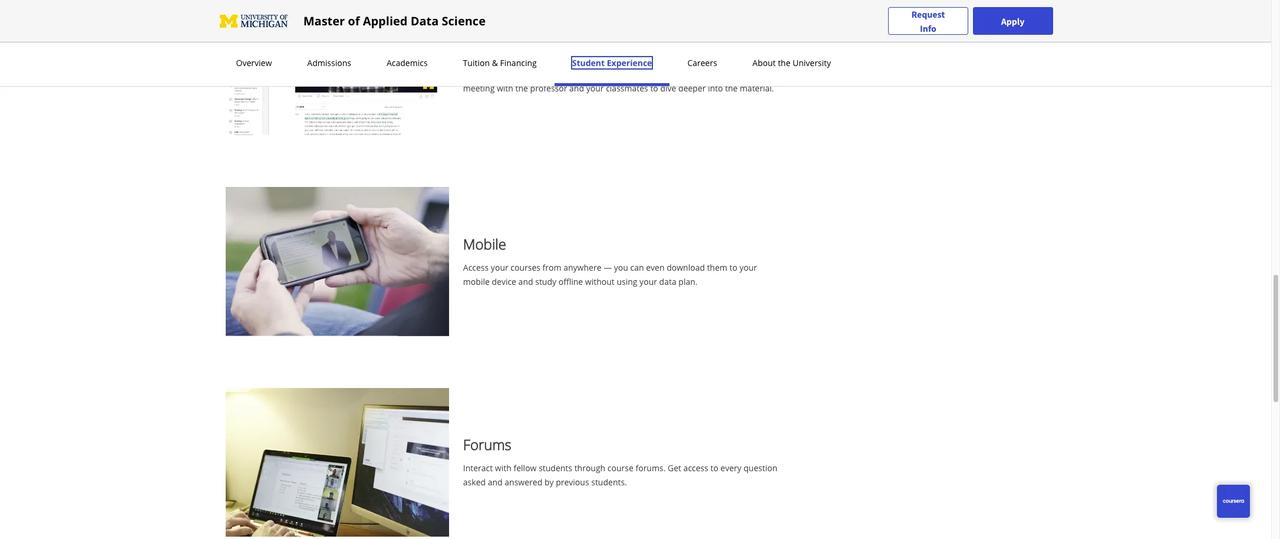 Task type: describe. For each thing, give the bounding box(es) containing it.
data
[[411, 13, 439, 29]]

classmates
[[606, 82, 649, 94]]

which
[[637, 54, 659, 65]]

apply button
[[973, 7, 1054, 35]]

1 horizontal spatial into
[[708, 82, 723, 94]]

careers
[[688, 57, 718, 68]]

without
[[585, 276, 615, 287]]

dive
[[661, 82, 677, 94]]

apply
[[1002, 15, 1025, 27]]

access
[[684, 462, 709, 474]]

asked
[[463, 477, 486, 488]]

courses
[[511, 262, 541, 273]]

be
[[677, 54, 687, 65]]

0 horizontal spatial the
[[516, 82, 528, 94]]

weekly
[[571, 54, 597, 65]]

your inside lectures are organized into weekly modules, which can be absorbed via video playback or interactive transcript. pace yourself through online lectures before meeting with the professor and your classmates to dive deeper into the material.
[[587, 82, 604, 94]]

to inside access your courses from anywhere — you can even download them to your mobile device and study offline without using your data plan.
[[730, 262, 738, 273]]

even
[[646, 262, 665, 273]]

interact with fellow students through course forums. get access to every question asked and answered by previous students.
[[463, 462, 778, 488]]

organized
[[513, 54, 551, 65]]

can for mobile
[[631, 262, 644, 273]]

request info button
[[889, 7, 969, 35]]

interactive
[[510, 68, 550, 80]]

of
[[348, 13, 360, 29]]

overview link
[[233, 57, 276, 68]]

absorbed
[[689, 54, 726, 65]]

university of michigan image
[[218, 11, 289, 30]]

request info
[[912, 8, 945, 34]]

student experience
[[572, 57, 652, 68]]

overview
[[236, 57, 272, 68]]

—
[[604, 262, 612, 273]]

deeper
[[679, 82, 706, 94]]

plan.
[[679, 276, 698, 287]]

them
[[707, 262, 728, 273]]

by
[[545, 477, 554, 488]]

pace
[[594, 68, 612, 80]]

info
[[921, 22, 937, 34]]

mobile
[[463, 234, 507, 253]]

meeting
[[463, 82, 495, 94]]

tuition
[[463, 57, 490, 68]]

and inside interact with fellow students through course forums. get access to every question asked and answered by previous students.
[[488, 477, 503, 488]]

access your courses from anywhere — you can even download them to your mobile device and study offline without using your data plan.
[[463, 262, 758, 287]]

about
[[753, 57, 776, 68]]

and inside access your courses from anywhere — you can even download them to your mobile device and study offline without using your data plan.
[[519, 276, 533, 287]]

question
[[744, 462, 778, 474]]

admissions link
[[304, 57, 355, 68]]

professor
[[531, 82, 568, 94]]

study
[[536, 276, 557, 287]]

to inside lectures are organized into weekly modules, which can be absorbed via video playback or interactive transcript. pace yourself through online lectures before meeting with the professor and your classmates to dive deeper into the material.
[[651, 82, 659, 94]]

modules,
[[599, 54, 635, 65]]

fellow
[[514, 462, 537, 474]]

online
[[681, 68, 705, 80]]

with inside interact with fellow students through course forums. get access to every question asked and answered by previous students.
[[495, 462, 512, 474]]

or
[[499, 68, 508, 80]]

through inside interact with fellow students through course forums. get access to every question asked and answered by previous students.
[[575, 462, 606, 474]]

every
[[721, 462, 742, 474]]

careers link
[[684, 57, 721, 68]]

data
[[660, 276, 677, 287]]

0 vertical spatial into
[[553, 54, 568, 65]]

your right them
[[740, 262, 758, 273]]

academics link
[[383, 57, 431, 68]]



Task type: vqa. For each thing, say whether or not it's contained in the screenshot.
COURSERA 'image'
no



Task type: locate. For each thing, give the bounding box(es) containing it.
course
[[608, 462, 634, 474]]

can inside access your courses from anywhere — you can even download them to your mobile device and study offline without using your data plan.
[[631, 262, 644, 273]]

0 vertical spatial to
[[651, 82, 659, 94]]

via
[[728, 54, 739, 65]]

lectures
[[463, 26, 518, 46], [463, 54, 496, 65]]

before
[[739, 68, 765, 80]]

1 vertical spatial can
[[631, 262, 644, 273]]

forums
[[463, 435, 512, 454]]

to left dive
[[651, 82, 659, 94]]

lectures up playback
[[463, 54, 496, 65]]

about the university link
[[749, 57, 835, 68]]

master of applied data science
[[304, 13, 486, 29]]

forums.
[[636, 462, 666, 474]]

through up previous
[[575, 462, 606, 474]]

0 vertical spatial and
[[570, 82, 584, 94]]

your up device
[[491, 262, 509, 273]]

with down or
[[497, 82, 514, 94]]

can for lectures
[[661, 54, 675, 65]]

from
[[543, 262, 562, 273]]

can right "you"
[[631, 262, 644, 273]]

admissions
[[307, 57, 351, 68]]

applied
[[363, 13, 408, 29]]

science
[[442, 13, 486, 29]]

2 vertical spatial to
[[711, 462, 719, 474]]

lectures up &
[[463, 26, 518, 46]]

get
[[668, 462, 682, 474]]

university
[[793, 57, 832, 68]]

1 vertical spatial and
[[519, 276, 533, 287]]

1 vertical spatial lectures
[[463, 54, 496, 65]]

2 vertical spatial and
[[488, 477, 503, 488]]

&
[[492, 57, 498, 68]]

to right them
[[730, 262, 738, 273]]

0 horizontal spatial into
[[553, 54, 568, 65]]

into down lectures
[[708, 82, 723, 94]]

1 horizontal spatial and
[[519, 276, 533, 287]]

master
[[304, 13, 345, 29]]

0 horizontal spatial can
[[631, 262, 644, 273]]

playback
[[463, 68, 497, 80]]

yourself
[[614, 68, 645, 80]]

1 horizontal spatial can
[[661, 54, 675, 65]]

2 horizontal spatial to
[[730, 262, 738, 273]]

financing
[[500, 57, 537, 68]]

video
[[741, 54, 762, 65]]

to left every
[[711, 462, 719, 474]]

with
[[497, 82, 514, 94], [495, 462, 512, 474]]

to
[[651, 82, 659, 94], [730, 262, 738, 273], [711, 462, 719, 474]]

lectures are organized into weekly modules, which can be absorbed via video playback or interactive transcript. pace yourself through online lectures before meeting with the professor and your classmates to dive deeper into the material.
[[463, 54, 774, 94]]

offline
[[559, 276, 583, 287]]

access
[[463, 262, 489, 273]]

mobile
[[463, 276, 490, 287]]

0 horizontal spatial and
[[488, 477, 503, 488]]

lectures
[[707, 68, 737, 80]]

0 vertical spatial with
[[497, 82, 514, 94]]

previous
[[556, 477, 590, 488]]

2 lectures from the top
[[463, 54, 496, 65]]

experience
[[607, 57, 652, 68]]

with left fellow
[[495, 462, 512, 474]]

anywhere
[[564, 262, 602, 273]]

0 horizontal spatial to
[[651, 82, 659, 94]]

1 vertical spatial to
[[730, 262, 738, 273]]

your down the even
[[640, 276, 658, 287]]

academics
[[387, 57, 428, 68]]

and
[[570, 82, 584, 94], [519, 276, 533, 287], [488, 477, 503, 488]]

lectures inside lectures are organized into weekly modules, which can be absorbed via video playback or interactive transcript. pace yourself through online lectures before meeting with the professor and your classmates to dive deeper into the material.
[[463, 54, 496, 65]]

student
[[572, 57, 605, 68]]

lectures for lectures are organized into weekly modules, which can be absorbed via video playback or interactive transcript. pace yourself through online lectures before meeting with the professor and your classmates to dive deeper into the material.
[[463, 54, 496, 65]]

with inside lectures are organized into weekly modules, which can be absorbed via video playback or interactive transcript. pace yourself through online lectures before meeting with the professor and your classmates to dive deeper into the material.
[[497, 82, 514, 94]]

interact
[[463, 462, 493, 474]]

1 horizontal spatial the
[[726, 82, 738, 94]]

the
[[778, 57, 791, 68], [516, 82, 528, 94], [726, 82, 738, 94]]

0 vertical spatial can
[[661, 54, 675, 65]]

to inside interact with fellow students through course forums. get access to every question asked and answered by previous students.
[[711, 462, 719, 474]]

transcript.
[[552, 68, 592, 80]]

material.
[[740, 82, 774, 94]]

students.
[[592, 477, 627, 488]]

through inside lectures are organized into weekly modules, which can be absorbed via video playback or interactive transcript. pace yourself through online lectures before meeting with the professor and your classmates to dive deeper into the material.
[[647, 68, 678, 80]]

about the university
[[753, 57, 832, 68]]

the right about on the right of the page
[[778, 57, 791, 68]]

through up dive
[[647, 68, 678, 80]]

0 horizontal spatial through
[[575, 462, 606, 474]]

through
[[647, 68, 678, 80], [575, 462, 606, 474]]

download
[[667, 262, 705, 273]]

into up transcript.
[[553, 54, 568, 65]]

tuition & financing link
[[460, 57, 541, 68]]

0 vertical spatial lectures
[[463, 26, 518, 46]]

students
[[539, 462, 573, 474]]

2 horizontal spatial and
[[570, 82, 584, 94]]

are
[[498, 54, 511, 65]]

1 vertical spatial into
[[708, 82, 723, 94]]

2 horizontal spatial the
[[778, 57, 791, 68]]

lectures for lectures
[[463, 26, 518, 46]]

your
[[587, 82, 604, 94], [491, 262, 509, 273], [740, 262, 758, 273], [640, 276, 658, 287]]

device
[[492, 276, 517, 287]]

tuition & financing
[[463, 57, 537, 68]]

you
[[614, 262, 629, 273]]

your down pace
[[587, 82, 604, 94]]

can inside lectures are organized into weekly modules, which can be absorbed via video playback or interactive transcript. pace yourself through online lectures before meeting with the professor and your classmates to dive deeper into the material.
[[661, 54, 675, 65]]

1 lectures from the top
[[463, 26, 518, 46]]

0 vertical spatial through
[[647, 68, 678, 80]]

can
[[661, 54, 675, 65], [631, 262, 644, 273]]

using
[[617, 276, 638, 287]]

student experience link
[[569, 57, 656, 68]]

the down 'interactive'
[[516, 82, 528, 94]]

and down courses
[[519, 276, 533, 287]]

1 horizontal spatial through
[[647, 68, 678, 80]]

1 vertical spatial with
[[495, 462, 512, 474]]

and down transcript.
[[570, 82, 584, 94]]

and inside lectures are organized into weekly modules, which can be absorbed via video playback or interactive transcript. pace yourself through online lectures before meeting with the professor and your classmates to dive deeper into the material.
[[570, 82, 584, 94]]

the down lectures
[[726, 82, 738, 94]]

answered
[[505, 477, 543, 488]]

request
[[912, 8, 945, 20]]

1 vertical spatial through
[[575, 462, 606, 474]]

and right asked
[[488, 477, 503, 488]]

into
[[553, 54, 568, 65], [708, 82, 723, 94]]

can left be
[[661, 54, 675, 65]]

1 horizontal spatial to
[[711, 462, 719, 474]]



